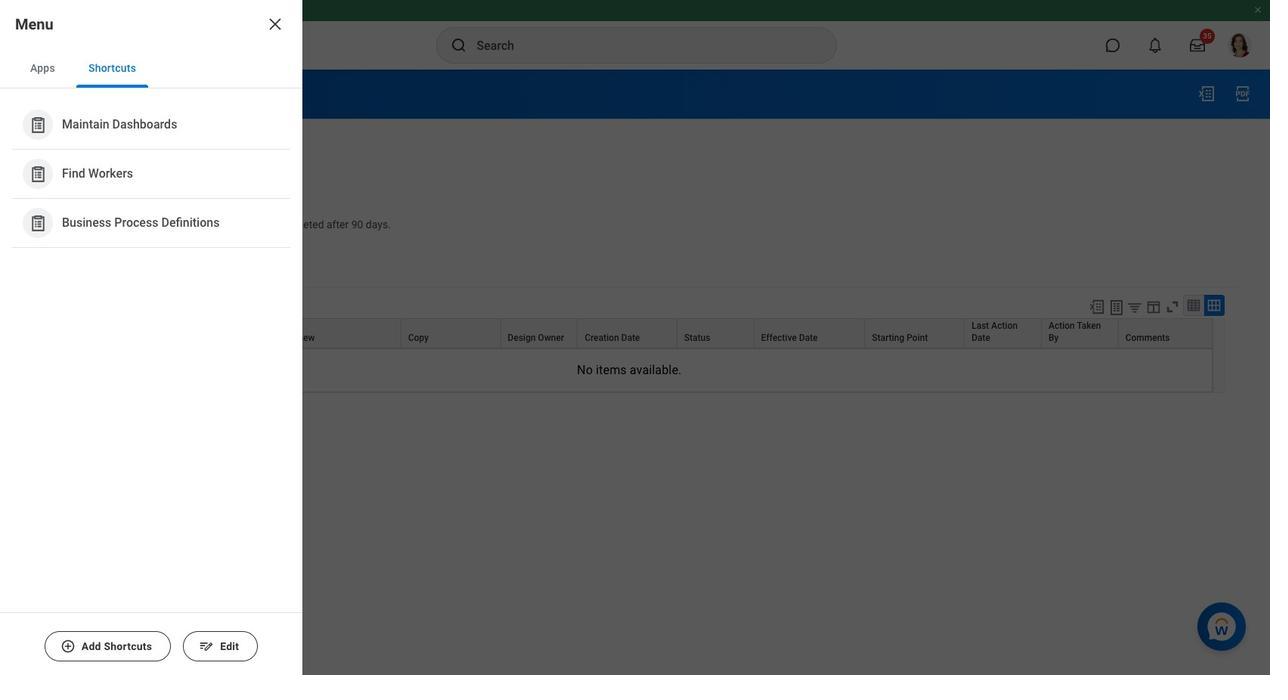 Task type: vqa. For each thing, say whether or not it's contained in the screenshot.
view,
yes



Task type: describe. For each thing, give the bounding box(es) containing it.
comments
[[1126, 333, 1171, 343]]

fullscreen image
[[1165, 299, 1181, 315]]

no
[[577, 363, 593, 377]]

export to worksheets image
[[1108, 299, 1126, 317]]

designs
[[57, 185, 111, 203]]

review
[[286, 333, 315, 343]]

effective
[[762, 333, 797, 343]]

org
[[30, 83, 60, 104]]

last
[[972, 321, 990, 331]]

copy
[[408, 333, 429, 343]]

review button
[[279, 319, 401, 348]]

deleted
[[289, 219, 324, 231]]

org studio main content
[[0, 70, 1271, 448]]

view printable version (pdf) image
[[1234, 85, 1253, 103]]

business process definitions
[[62, 216, 220, 230]]

shortcuts inside button
[[104, 641, 152, 653]]

starting
[[872, 333, 905, 343]]

starting point button
[[866, 319, 964, 348]]

items
[[596, 363, 627, 377]]

no items available.
[[577, 363, 682, 377]]

process
[[114, 216, 158, 230]]

clipboard image for find workers
[[28, 165, 47, 183]]

expand table image
[[1207, 298, 1222, 313]]

tab list containing apps
[[0, 48, 303, 88]]

designs group
[[30, 182, 1240, 232]]

create button
[[30, 133, 115, 163]]

effective date button
[[755, 319, 865, 348]]

export to excel image
[[1089, 299, 1106, 315]]

date for effective date
[[799, 333, 818, 343]]

design owner button
[[501, 319, 577, 348]]

apps
[[30, 62, 55, 74]]

click to view/edit grid preferences image
[[1146, 299, 1163, 315]]

90
[[351, 219, 363, 231]]

design
[[508, 333, 536, 343]]

close environment banner image
[[1254, 5, 1263, 14]]

action inside last action date
[[992, 321, 1018, 331]]

create
[[57, 141, 88, 154]]

row inside "org studio" main content
[[46, 318, 1213, 349]]

tab inside "org studio" main content
[[126, 250, 195, 286]]

shortcuts button
[[76, 48, 148, 88]]

copy button
[[402, 319, 500, 348]]

action inside the action taken by
[[1049, 321, 1075, 331]]

designs button
[[57, 185, 111, 203]]

edit
[[220, 641, 239, 653]]

find workers link
[[15, 153, 287, 195]]

design owner
[[508, 333, 564, 343]]

archived
[[174, 219, 215, 231]]

notifications large image
[[1148, 38, 1163, 53]]

create,
[[30, 219, 63, 231]]

date for creation date
[[622, 333, 640, 343]]

be
[[275, 219, 287, 231]]

inbox large image
[[1191, 38, 1206, 53]]

shortcuts inside button
[[88, 62, 136, 74]]

export to excel image
[[1198, 85, 1216, 103]]

point
[[907, 333, 928, 343]]

owner
[[538, 333, 564, 343]]

creation date button
[[578, 319, 677, 348]]



Task type: locate. For each thing, give the bounding box(es) containing it.
text edit image
[[199, 639, 214, 654]]

action right last
[[992, 321, 1018, 331]]

2 horizontal spatial date
[[972, 333, 991, 343]]

maintain dashboards link
[[15, 104, 287, 146]]

action
[[992, 321, 1018, 331], [1049, 321, 1075, 331]]

clipboard image inside business process definitions link
[[28, 214, 47, 233]]

1 clipboard image from the top
[[28, 165, 47, 183]]

designs
[[217, 219, 254, 231]]

0 horizontal spatial action
[[992, 321, 1018, 331]]

status button
[[678, 319, 754, 348]]

global navigation dialog
[[0, 0, 303, 675]]

0 vertical spatial clipboard image
[[28, 165, 47, 183]]

menu
[[15, 15, 54, 33]]

date
[[622, 333, 640, 343], [799, 333, 818, 343], [972, 333, 991, 343]]

and
[[91, 219, 109, 231]]

0 vertical spatial shortcuts
[[88, 62, 136, 74]]

1 horizontal spatial action
[[1049, 321, 1075, 331]]

date inside popup button
[[622, 333, 640, 343]]

list
[[0, 88, 303, 260]]

2 date from the left
[[799, 333, 818, 343]]

last action date button
[[965, 319, 1041, 348]]

edit
[[111, 219, 129, 231]]

available.
[[630, 363, 682, 377]]

1 date from the left
[[622, 333, 640, 343]]

effective date
[[762, 333, 818, 343]]

clipboard image
[[28, 165, 47, 183], [28, 214, 47, 233]]

clipboard image for business process definitions
[[28, 214, 47, 233]]

profile logan mcneil element
[[1219, 29, 1262, 62]]

tab list
[[0, 48, 303, 88]]

definitions
[[161, 216, 220, 230]]

apps button
[[18, 48, 67, 88]]

1 vertical spatial clipboard image
[[28, 214, 47, 233]]

find
[[62, 167, 85, 181]]

select to filter grid data image
[[1127, 299, 1144, 315]]

search image
[[450, 36, 468, 54]]

find workers
[[62, 167, 133, 181]]

workers
[[88, 167, 133, 181]]

toolbar inside "org studio" main content
[[1082, 295, 1225, 318]]

date right creation
[[622, 333, 640, 343]]

designs.
[[132, 219, 171, 231]]

status
[[685, 333, 711, 343]]

days.
[[366, 219, 391, 231]]

edit button
[[183, 632, 258, 662]]

action taken by button
[[1042, 319, 1118, 348]]

will
[[257, 219, 273, 231]]

banner
[[0, 0, 1271, 70]]

studio
[[64, 83, 117, 104]]

business process definitions link
[[15, 202, 287, 244]]

view,
[[66, 219, 88, 231]]

tab
[[126, 250, 195, 286]]

plus circle image
[[60, 639, 75, 654]]

1 action from the left
[[992, 321, 1018, 331]]

create, view, and edit designs. archived designs will be deleted after 90 days.
[[30, 219, 391, 231]]

list containing maintain dashboards
[[0, 88, 303, 260]]

x image
[[266, 15, 284, 33]]

row containing last action date
[[46, 318, 1213, 349]]

starting point
[[872, 333, 928, 343]]

dashboards
[[112, 117, 177, 132]]

org studio
[[30, 83, 117, 104]]

0 horizontal spatial date
[[622, 333, 640, 343]]

add
[[82, 641, 101, 653]]

comments button
[[1119, 319, 1212, 348]]

date inside last action date
[[972, 333, 991, 343]]

by
[[1049, 333, 1059, 343]]

action up by
[[1049, 321, 1075, 331]]

1 vertical spatial shortcuts
[[104, 641, 152, 653]]

date right 'effective'
[[799, 333, 818, 343]]

date down last
[[972, 333, 991, 343]]

last action date
[[972, 321, 1018, 343]]

taken
[[1077, 321, 1102, 331]]

after
[[327, 219, 349, 231]]

action taken by
[[1049, 321, 1102, 343]]

1 horizontal spatial date
[[799, 333, 818, 343]]

clipboard image
[[28, 115, 47, 134]]

creation date
[[585, 333, 640, 343]]

shortcuts right add
[[104, 641, 152, 653]]

add shortcuts button
[[44, 632, 171, 662]]

toolbar
[[1082, 295, 1225, 318]]

creation
[[585, 333, 619, 343]]

add shortcuts
[[82, 641, 152, 653]]

business
[[62, 216, 111, 230]]

shortcuts up studio
[[88, 62, 136, 74]]

row
[[46, 318, 1213, 349]]

maintain dashboards
[[62, 117, 177, 132]]

chevron down image
[[31, 189, 49, 200]]

2 clipboard image from the top
[[28, 214, 47, 233]]

table image
[[1187, 298, 1202, 313]]

maintain
[[62, 117, 109, 132]]

clipboard image down chevron down icon
[[28, 214, 47, 233]]

shortcuts
[[88, 62, 136, 74], [104, 641, 152, 653]]

clipboard image up chevron down icon
[[28, 165, 47, 183]]

2 action from the left
[[1049, 321, 1075, 331]]

3 date from the left
[[972, 333, 991, 343]]

clipboard image inside the "find workers" link
[[28, 165, 47, 183]]



